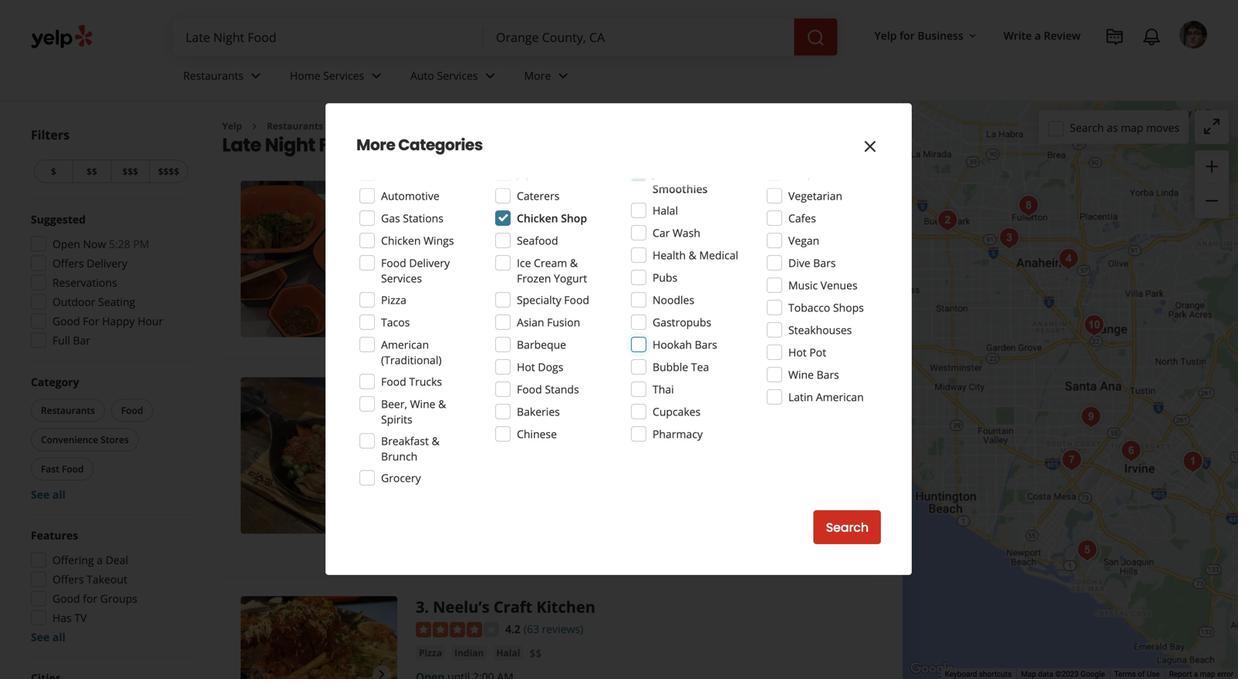 Task type: locate. For each thing, give the bounding box(es) containing it.
more inside business categories element
[[524, 68, 551, 83]]

1 vertical spatial open
[[416, 254, 445, 269]]

yelp for business
[[875, 28, 964, 43]]

& inside the ice cream & frozen yogurt
[[570, 256, 578, 271]]

restaurants link
[[171, 56, 278, 100], [267, 120, 323, 132]]

0 vertical spatial map
[[1121, 120, 1144, 135]]

bakeries
[[517, 405, 560, 419]]

good up full
[[52, 314, 80, 329]]

&
[[707, 166, 715, 181], [689, 248, 697, 263], [570, 256, 578, 271], [438, 397, 446, 412], [432, 434, 440, 449]]

chinese link
[[416, 230, 459, 245]]

pizza down 4.2 star rating image
[[419, 647, 442, 660]]

0 vertical spatial takeout
[[532, 321, 568, 334]]

late left music
[[758, 276, 779, 291]]

error
[[1218, 670, 1234, 680]]

vegan
[[789, 233, 820, 248]]

1 horizontal spatial american
[[816, 390, 864, 405]]

2 horizontal spatial the
[[731, 497, 748, 512]]

1 slideshow element from the top
[[241, 181, 397, 338]]

1 vertical spatial pot
[[810, 345, 827, 360]]

0 horizontal spatial american
[[381, 338, 429, 352]]

until
[[448, 254, 470, 269]]

services right auto at top
[[437, 68, 478, 83]]

late right spot
[[597, 276, 616, 291]]

2 slideshow element from the top
[[241, 378, 397, 534]]

takeout up barbeque
[[532, 321, 568, 334]]

0 vertical spatial for
[[900, 28, 915, 43]]

noodles down the (65
[[515, 231, 553, 244]]

more left 24 chevron down v2 icon
[[524, 68, 551, 83]]

1 vertical spatial misoolkwan oc image
[[241, 378, 397, 534]]

frozen
[[517, 271, 551, 286]]

. left neelu's
[[425, 597, 429, 618]]

$$$$ button
[[149, 160, 188, 183]]

misoolkwan oc image
[[933, 205, 964, 236], [241, 378, 397, 534]]

1 vertical spatial yelp
[[222, 120, 242, 132]]

bar
[[73, 333, 90, 348]]

a right report
[[1194, 670, 1199, 680]]

$$$
[[122, 165, 138, 178]]

2 . misoolkwan oc
[[416, 378, 552, 399]]

0 horizontal spatial late
[[597, 276, 616, 291]]

chinese inside more categories dialog
[[517, 427, 557, 442]]

for inside group
[[83, 592, 97, 607]]

24 chevron down v2 image
[[247, 67, 265, 85], [367, 67, 386, 85], [481, 67, 500, 85]]

0 horizontal spatial hot pot
[[468, 231, 503, 244]]

chinese button
[[416, 230, 459, 245]]

delivery inside food delivery services
[[409, 256, 450, 271]]

1 horizontal spatial search
[[1070, 120, 1105, 135]]

food delivery services
[[381, 256, 450, 286]]

2 . from the top
[[425, 378, 429, 399]]

pot inside button
[[487, 231, 503, 244]]

0 vertical spatial pizza
[[381, 293, 407, 308]]

noodles down you're
[[653, 293, 695, 308]]

food up beer,
[[381, 375, 407, 389]]

good up the specialty food
[[544, 276, 569, 291]]

happy
[[102, 314, 135, 329]]

reviews) for malatang
[[542, 206, 584, 221]]

search button
[[814, 511, 881, 545]]

& right 2
[[438, 397, 446, 412]]

"we
[[433, 276, 451, 291]]

1 vertical spatial outdoor
[[431, 321, 469, 334]]

wine up latin
[[789, 368, 814, 382]]

1 vertical spatial of
[[1138, 670, 1145, 680]]

& down wash
[[689, 248, 697, 263]]

$$$$
[[158, 165, 179, 178]]

come
[[454, 276, 482, 291]]

0 horizontal spatial chicken
[[381, 233, 421, 248]]

hot pot up "wine bars"
[[789, 345, 827, 360]]

more for more
[[524, 68, 551, 83]]

close image
[[861, 137, 880, 156]]

0 horizontal spatial pot
[[487, 231, 503, 244]]

24 chevron down v2 image inside the auto services link
[[481, 67, 500, 85]]

see all down fast
[[31, 488, 66, 502]]

delivery down open now 5:28 pm
[[87, 256, 127, 271]]

restaurants link up the yelp link
[[171, 56, 278, 100]]

& up smoothies
[[707, 166, 715, 181]]

stores
[[101, 434, 129, 446]]

beer, wine & spirits
[[381, 397, 446, 427]]

filters
[[31, 127, 70, 143]]

0 horizontal spatial search
[[826, 519, 869, 537]]

0 horizontal spatial 24 chevron down v2 image
[[247, 67, 265, 85]]

1 vertical spatial good
[[52, 592, 80, 607]]

yelp inside button
[[875, 28, 897, 43]]

4.2 star rating image
[[416, 623, 499, 638]]

night left the if
[[618, 276, 644, 291]]

2 see from the top
[[31, 631, 50, 645]]

0 vertical spatial pot
[[487, 231, 503, 244]]

1 horizontal spatial delivery
[[409, 256, 450, 271]]

reviews) down stands
[[548, 403, 590, 418]]

american up (traditional)
[[381, 338, 429, 352]]

restaurants link right 16 chevron right v2 image
[[267, 120, 323, 132]]

16 speech v2 image
[[416, 278, 428, 290]]

noodles inside more categories dialog
[[653, 293, 695, 308]]

services right home
[[323, 68, 364, 83]]

breakfast
[[381, 434, 429, 449]]

1 horizontal spatial hot
[[517, 360, 535, 375]]

1 see from the top
[[31, 488, 50, 502]]

bars up smoothies
[[680, 166, 704, 181]]

a inside group
[[97, 553, 103, 568]]

0 horizontal spatial noodles
[[515, 231, 553, 244]]

0 vertical spatial next image
[[373, 250, 391, 268]]

offers
[[52, 256, 84, 271], [52, 573, 84, 587]]

hot for music venues
[[789, 345, 807, 360]]

1 vertical spatial hot pot
[[789, 345, 827, 360]]

1 horizontal spatial pot
[[810, 345, 827, 360]]

reviews) down 'kitchen'
[[542, 622, 584, 637]]

reviews) down malatang
[[542, 206, 584, 221]]

1 next image from the top
[[373, 250, 391, 268]]

1 late from the left
[[597, 276, 616, 291]]

24 chevron down v2 image left auto at top
[[367, 67, 386, 85]]

24 chevron down v2 image
[[554, 67, 573, 85]]

16 checkmark v2 image
[[416, 474, 428, 486]]

next image for 2 . misoolkwan oc
[[373, 447, 391, 465]]

24 chevron down v2 image inside 'restaurants' link
[[247, 67, 265, 85]]

0 vertical spatial noodles
[[515, 231, 553, 244]]

kitchen
[[537, 597, 596, 618]]

now
[[83, 237, 106, 252]]

a left the deal
[[97, 553, 103, 568]]

good
[[544, 276, 569, 291], [729, 276, 755, 291]]

2 next image from the top
[[373, 447, 391, 465]]

pleased
[[461, 497, 501, 512]]

hot
[[468, 231, 485, 244], [789, 345, 807, 360], [517, 360, 535, 375]]

restaurants inside button
[[41, 404, 95, 417]]

& inside juice bars & smoothies
[[707, 166, 715, 181]]

outdoor down reservations
[[52, 295, 95, 309]]

1 vertical spatial all
[[52, 488, 66, 502]]

0 vertical spatial see all
[[31, 488, 66, 502]]

hot up "wine bars"
[[789, 345, 807, 360]]

16 chevron right v2 image
[[248, 120, 261, 133]]

halal down 4.2
[[497, 647, 520, 660]]

specialty
[[517, 293, 562, 308]]

1 good from the top
[[52, 314, 80, 329]]

the right in
[[516, 497, 532, 512]]

map left error
[[1201, 670, 1216, 680]]

hot pot up 2:00
[[468, 231, 503, 244]]

tobacco shops
[[789, 301, 864, 315]]

"i am pleased in the variety of comforting meals offered on the menu. plus they are
[[433, 497, 851, 512]]

1 horizontal spatial halal
[[653, 203, 678, 218]]

chinese down bakeries at the left of page
[[517, 427, 557, 442]]

late night food orange county, ca
[[222, 132, 545, 158]]

0 horizontal spatial $$
[[87, 165, 97, 178]]

0 horizontal spatial outdoor
[[52, 295, 95, 309]]

next image up grocery
[[373, 447, 391, 465]]

more up sandwiches on the top
[[357, 134, 395, 156]]

search image
[[807, 29, 825, 47]]

a for write
[[1035, 28, 1041, 43]]

yelp left business
[[875, 28, 897, 43]]

restaurants for topmost 'restaurants' link
[[183, 68, 244, 83]]

1 vertical spatial slideshow element
[[241, 378, 397, 534]]

has tv
[[52, 611, 87, 626]]

0 vertical spatial hot pot
[[468, 231, 503, 244]]

1 horizontal spatial chinese
[[517, 427, 557, 442]]

slideshow element for 1
[[241, 181, 397, 338]]

1 horizontal spatial pizza
[[419, 647, 442, 660]]

24 chevron down v2 image inside home services link
[[367, 67, 386, 85]]

0 vertical spatial previous image
[[247, 250, 265, 268]]

food stands
[[517, 382, 579, 397]]

yelp for the yelp link
[[222, 120, 242, 132]]

next image down chicken wings
[[373, 250, 391, 268]]

& right breakfast
[[432, 434, 440, 449]]

0 horizontal spatial the
[[499, 276, 515, 291]]

see all button for features
[[31, 631, 66, 645]]

0 horizontal spatial restaurants
[[41, 404, 95, 417]]

bubble tea
[[653, 360, 709, 375]]

search inside button
[[826, 519, 869, 537]]

4.6 star rating image
[[416, 404, 499, 419]]

for left business
[[900, 28, 915, 43]]

all up good..."
[[485, 276, 496, 291]]

reviews) for oc
[[548, 403, 590, 418]]

music
[[789, 278, 818, 293]]

see all button
[[31, 488, 66, 502], [31, 631, 66, 645]]

restaurants inside business categories element
[[183, 68, 244, 83]]

all down fast food button
[[52, 488, 66, 502]]

1
[[416, 181, 425, 202]]

1 vertical spatial search
[[826, 519, 869, 537]]

halal inside more categories dialog
[[653, 203, 678, 218]]

cream
[[534, 256, 567, 271]]

neelu's craft kitchen image
[[994, 223, 1025, 254], [241, 597, 397, 680]]

neelu's
[[433, 597, 490, 618]]

tv
[[74, 611, 87, 626]]

nguyen's kitchen image
[[1079, 310, 1110, 341]]

food down chicken wings
[[381, 256, 407, 271]]

pubs
[[653, 271, 678, 285]]

good for groups
[[52, 592, 137, 607]]

sandwiches
[[381, 166, 441, 181]]

2 see all from the top
[[31, 631, 66, 645]]

slideshow element
[[241, 181, 397, 338], [241, 378, 397, 534], [241, 597, 397, 680]]

& for juice bars & smoothies
[[707, 166, 715, 181]]

offers down offering
[[52, 573, 84, 587]]

takeout inside group
[[87, 573, 127, 587]]

0 vertical spatial chicken
[[517, 211, 558, 226]]

3 . from the top
[[425, 597, 429, 618]]

0 vertical spatial outdoor
[[52, 295, 95, 309]]

thai
[[653, 382, 674, 397]]

bars inside juice bars & smoothies
[[680, 166, 704, 181]]

restaurants right 16 chevron right v2 image
[[267, 120, 323, 132]]

offering
[[52, 553, 94, 568]]

0 vertical spatial all
[[485, 276, 496, 291]]

zoom out image
[[1203, 192, 1222, 210]]

2 vertical spatial reviews)
[[542, 622, 584, 637]]

0 horizontal spatial map
[[1121, 120, 1144, 135]]

0 horizontal spatial halal
[[497, 647, 520, 660]]

fast food
[[41, 463, 84, 476]]

for down offers takeout
[[83, 592, 97, 607]]

food inside food delivery services
[[381, 256, 407, 271]]

chicken shop
[[517, 211, 587, 226]]

yelp left 16 chevron right v2 image
[[222, 120, 242, 132]]

hookah
[[653, 338, 692, 352]]

0 vertical spatial open
[[52, 237, 80, 252]]

0 vertical spatial chinese
[[419, 231, 455, 244]]

chicken for chicken shop
[[517, 211, 558, 226]]

1 horizontal spatial good
[[729, 276, 755, 291]]

services for auto services
[[437, 68, 478, 83]]

2 vertical spatial restaurants
[[41, 404, 95, 417]]

0 vertical spatial search
[[1070, 120, 1105, 135]]

& up 'yogurt'
[[570, 256, 578, 271]]

24 chevron down v2 image right auto services
[[481, 67, 500, 85]]

yelp for business button
[[869, 22, 985, 49]]

convenience stores
[[41, 434, 129, 446]]

2 vertical spatial all
[[52, 631, 66, 645]]

24 chevron down v2 image left home
[[247, 67, 265, 85]]

delivery up 16 speech v2 image
[[409, 256, 450, 271]]

0 vertical spatial good
[[52, 314, 80, 329]]

1 horizontal spatial wine
[[789, 368, 814, 382]]

1 vertical spatial map
[[1201, 670, 1216, 680]]

1 vertical spatial noodles
[[653, 293, 695, 308]]

noodles inside button
[[515, 231, 553, 244]]

american down "wine bars"
[[816, 390, 864, 405]]

chinese down stations
[[419, 231, 455, 244]]

1 vertical spatial pizza
[[419, 647, 442, 660]]

search left as
[[1070, 120, 1105, 135]]

wash
[[673, 226, 701, 240]]

projects image
[[1106, 28, 1124, 46]]

outdoor seating
[[52, 295, 135, 309]]

of left use
[[1138, 670, 1145, 680]]

0 horizontal spatial chinese
[[419, 231, 455, 244]]

good up has tv
[[52, 592, 80, 607]]

asian fusion
[[517, 315, 581, 330]]

pot down steakhouses
[[810, 345, 827, 360]]

open down the suggested
[[52, 237, 80, 252]]

2 offers from the top
[[52, 573, 84, 587]]

of
[[572, 497, 582, 512], [1138, 670, 1145, 680]]

a right write
[[1035, 28, 1041, 43]]

good for good for groups
[[52, 592, 80, 607]]

$$ down (63
[[530, 647, 542, 662]]

outdoor inside group
[[52, 295, 95, 309]]

hot up 2:00
[[468, 231, 485, 244]]

0 horizontal spatial of
[[572, 497, 582, 512]]

1 horizontal spatial services
[[381, 271, 422, 286]]

1 horizontal spatial chicken
[[517, 211, 558, 226]]

halal up car
[[653, 203, 678, 218]]

& inside beer, wine & spirits
[[438, 397, 446, 412]]

delivery
[[409, 256, 450, 271], [87, 256, 127, 271]]

american
[[381, 338, 429, 352], [816, 390, 864, 405]]

1 vertical spatial chicken
[[381, 233, 421, 248]]

. up stations
[[425, 181, 429, 202]]

noodles link
[[512, 230, 556, 245]]

for inside button
[[900, 28, 915, 43]]

1 . from the top
[[425, 181, 429, 202]]

2:00
[[473, 254, 494, 269]]

outdoor for outdoor seating
[[431, 321, 469, 334]]

notifications image
[[1143, 28, 1161, 46]]

3
[[416, 597, 425, 618]]

business categories element
[[171, 56, 1208, 100]]

2 horizontal spatial 24 chevron down v2 image
[[481, 67, 500, 85]]

spot
[[572, 276, 594, 291]]

1 vertical spatial a
[[97, 553, 103, 568]]

food down spot
[[564, 293, 590, 308]]

0 horizontal spatial good
[[544, 276, 569, 291]]

group
[[1195, 150, 1229, 218], [26, 212, 191, 353], [28, 375, 191, 503], [26, 528, 191, 646]]

good right craving
[[729, 276, 755, 291]]

(929 reviews)
[[524, 403, 590, 418]]

2 vertical spatial slideshow element
[[241, 597, 397, 680]]

1 vertical spatial offers
[[52, 573, 84, 587]]

1 vertical spatial .
[[425, 378, 429, 399]]

offering a deal
[[52, 553, 128, 568]]

restaurants up the yelp link
[[183, 68, 244, 83]]

2 see all button from the top
[[31, 631, 66, 645]]

services left "we
[[381, 271, 422, 286]]

hot left the dogs
[[517, 360, 535, 375]]

2 horizontal spatial restaurants
[[267, 120, 323, 132]]

24 chevron down v2 image for home services
[[367, 67, 386, 85]]

open up 16 checkmark v2 icon
[[416, 451, 445, 466]]

1 horizontal spatial hot pot
[[789, 345, 827, 360]]

group containing suggested
[[26, 212, 191, 353]]

1 vertical spatial for
[[83, 592, 97, 607]]

tacos los cholos - anaheim image
[[1054, 244, 1085, 275]]

4.3 star rating image
[[416, 207, 499, 222]]

takeout down the deal
[[87, 573, 127, 587]]

1 horizontal spatial $$
[[530, 647, 542, 662]]

bars for dive
[[814, 256, 836, 271]]

map for moves
[[1121, 120, 1144, 135]]

a for report
[[1194, 670, 1199, 680]]

night down dive
[[782, 276, 810, 291]]

full
[[52, 333, 70, 348]]

american inside american (traditional)
[[381, 338, 429, 352]]

wine down trucks
[[410, 397, 436, 412]]

see all button down fast
[[31, 488, 66, 502]]

1 see all from the top
[[31, 488, 66, 502]]

0 horizontal spatial night
[[618, 276, 644, 291]]

reviews) for craft
[[542, 622, 584, 637]]

2 previous image from the top
[[247, 666, 265, 680]]

1 vertical spatial halal
[[497, 647, 520, 660]]

2 good from the top
[[52, 592, 80, 607]]

2 horizontal spatial hot
[[789, 345, 807, 360]]

menu.
[[751, 497, 783, 512]]

open inside group
[[52, 237, 80, 252]]

& inside breakfast & brunch
[[432, 434, 440, 449]]

0 vertical spatial see all button
[[31, 488, 66, 502]]

in
[[503, 497, 513, 512]]

1 horizontal spatial takeout
[[532, 321, 568, 334]]

the right "on"
[[731, 497, 748, 512]]

1 horizontal spatial the
[[516, 497, 532, 512]]

of right the variety
[[572, 497, 582, 512]]

pot up the am
[[487, 231, 503, 244]]

. down (traditional)
[[425, 378, 429, 399]]

hot inside hot pot button
[[468, 231, 485, 244]]

1 vertical spatial chinese
[[517, 427, 557, 442]]

$$$ button
[[111, 160, 149, 183]]

see all
[[31, 488, 66, 502], [31, 631, 66, 645]]

pizza up tacos
[[381, 293, 407, 308]]

food up stores
[[121, 404, 143, 417]]

korean link
[[416, 427, 455, 442]]

2 late from the left
[[758, 276, 779, 291]]

1 offers from the top
[[52, 256, 84, 271]]

None search field
[[173, 19, 841, 56]]

0 vertical spatial neelu's craft kitchen image
[[994, 223, 1025, 254]]

late
[[597, 276, 616, 291], [758, 276, 779, 291]]

the up good..."
[[499, 276, 515, 291]]

pizza inside more categories dialog
[[381, 293, 407, 308]]

see all for category
[[31, 488, 66, 502]]

map right as
[[1121, 120, 1144, 135]]

all down has
[[52, 631, 66, 645]]

. for 1
[[425, 181, 429, 202]]

1 24 chevron down v2 image from the left
[[247, 67, 265, 85]]

are
[[834, 497, 851, 512]]

0 vertical spatial american
[[381, 338, 429, 352]]

data
[[1039, 670, 1054, 680]]

food right fast
[[62, 463, 84, 476]]

1 vertical spatial previous image
[[247, 666, 265, 680]]

bars up the food
[[814, 256, 836, 271]]

more inside dialog
[[357, 134, 395, 156]]

$$ left $$$ button
[[87, 165, 97, 178]]

search down are
[[826, 519, 869, 537]]

1 horizontal spatial restaurants
[[183, 68, 244, 83]]

chicken down 'gas'
[[381, 233, 421, 248]]

(929 reviews) link
[[524, 402, 590, 418]]

offers for offers takeout
[[52, 573, 84, 587]]

. for 2
[[425, 378, 429, 399]]

1 horizontal spatial for
[[900, 28, 915, 43]]

open down wings
[[416, 254, 445, 269]]

0 vertical spatial $$
[[87, 165, 97, 178]]

0 horizontal spatial a
[[97, 553, 103, 568]]

3 24 chevron down v2 image from the left
[[481, 67, 500, 85]]

bars up tea
[[695, 338, 718, 352]]

brunch
[[381, 450, 418, 464]]

write a review
[[1004, 28, 1081, 43]]

1 vertical spatial takeout
[[87, 573, 127, 587]]

open for offers delivery
[[52, 237, 80, 252]]

outdoor down "very"
[[431, 321, 469, 334]]

offers up reservations
[[52, 256, 84, 271]]

group containing features
[[26, 528, 191, 646]]

see all down has
[[31, 631, 66, 645]]

1 horizontal spatial noodles
[[653, 293, 695, 308]]

$$
[[87, 165, 97, 178], [530, 647, 542, 662]]

2 horizontal spatial services
[[437, 68, 478, 83]]

1 see all button from the top
[[31, 488, 66, 502]]

halal inside button
[[497, 647, 520, 660]]

next image
[[373, 250, 391, 268], [373, 447, 391, 465]]

chinese inside button
[[419, 231, 455, 244]]

0 vertical spatial misoolkwan oc image
[[933, 205, 964, 236]]

0 horizontal spatial neelu's craft kitchen image
[[241, 597, 397, 680]]

chicken up noodles button
[[517, 211, 558, 226]]

0 vertical spatial offers
[[52, 256, 84, 271]]

see all button down has
[[31, 631, 66, 645]]

korean button
[[416, 427, 455, 442]]

chicken for chicken wings
[[381, 233, 421, 248]]

previous image
[[247, 250, 265, 268], [247, 666, 265, 680]]

bars up latin american
[[817, 368, 840, 382]]

2 vertical spatial .
[[425, 597, 429, 618]]

1 vertical spatial next image
[[373, 447, 391, 465]]

2 24 chevron down v2 image from the left
[[367, 67, 386, 85]]

0 vertical spatial reviews)
[[542, 206, 584, 221]]



Task type: vqa. For each thing, say whether or not it's contained in the screenshot.
Keep Home Clean link
no



Task type: describe. For each thing, give the bounding box(es) containing it.
bubble
[[653, 360, 689, 375]]

food inside button
[[121, 404, 143, 417]]

& for ice cream & frozen yogurt
[[570, 256, 578, 271]]

shops
[[833, 301, 864, 315]]

auto services link
[[398, 56, 512, 100]]

offers for offers delivery
[[52, 256, 84, 271]]

seating
[[98, 295, 135, 309]]

zhangliang malatang - irvine image
[[1178, 447, 1209, 478]]

meals
[[643, 497, 673, 512]]

car
[[653, 226, 670, 240]]

convenience stores button
[[31, 429, 139, 452]]

1 . zhangliang malatang - irvine
[[416, 181, 653, 202]]

bcd tofu house image
[[1116, 436, 1147, 467]]

zhangliang malatang - irvine link
[[433, 181, 653, 202]]

halal button
[[493, 646, 524, 662]]

group containing category
[[28, 375, 191, 503]]

indian link
[[452, 646, 487, 662]]

dogs
[[538, 360, 564, 375]]

4.6
[[505, 403, 521, 418]]

see for features
[[31, 631, 50, 645]]

(63 reviews) link
[[524, 621, 584, 637]]

stands
[[545, 382, 579, 397]]

1 vertical spatial $$
[[530, 647, 542, 662]]

map region
[[805, 20, 1239, 680]]

noodles button
[[512, 230, 556, 245]]

$$ inside button
[[87, 165, 97, 178]]

food right night
[[319, 132, 364, 158]]

delivery for food delivery services
[[409, 256, 450, 271]]

(63 reviews)
[[524, 622, 584, 637]]

hot for specialty food
[[517, 360, 535, 375]]

open for "we come all the time  good spot late night if you're craving good
[[416, 254, 445, 269]]

search for search as map moves
[[1070, 120, 1105, 135]]

pot inside more categories dialog
[[810, 345, 827, 360]]

3 slideshow element from the top
[[241, 597, 397, 680]]

business
[[918, 28, 964, 43]]

category
[[31, 375, 79, 390]]

services inside food delivery services
[[381, 271, 422, 286]]

16 chevron down v2 image
[[967, 30, 979, 42]]

pizza inside 'button'
[[419, 647, 442, 660]]

user actions element
[[863, 19, 1229, 114]]

the inside "we come all the time  good spot late night if you're craving good late night food very nice good..." more
[[499, 276, 515, 291]]

good for good for happy hour
[[52, 314, 80, 329]]

see all for features
[[31, 631, 66, 645]]

next image
[[373, 666, 391, 680]]

caterers
[[517, 189, 560, 203]]

fusion
[[547, 315, 581, 330]]

(65 reviews)
[[524, 206, 584, 221]]

nice
[[457, 291, 478, 306]]

see for category
[[31, 488, 50, 502]]

orimori japanese kitchen image
[[1076, 402, 1107, 433]]

pizza link
[[416, 646, 445, 662]]

terms
[[1115, 670, 1136, 680]]

yelp link
[[222, 120, 242, 132]]

bars for wine
[[817, 368, 840, 382]]

has
[[52, 611, 72, 626]]

spirits
[[381, 413, 413, 427]]

expand map image
[[1203, 117, 1222, 136]]

indian
[[455, 647, 484, 660]]

food trucks
[[381, 375, 442, 389]]

variety
[[535, 497, 569, 512]]

grocery
[[381, 471, 421, 486]]

joey newport beach image
[[1072, 536, 1103, 566]]

ice cream & frozen yogurt
[[517, 256, 588, 286]]

beer,
[[381, 397, 407, 412]]

1 night from the left
[[618, 276, 644, 291]]

outdoor seating
[[431, 321, 504, 334]]

24 chevron down v2 image for auto services
[[481, 67, 500, 85]]

bars for hookah
[[695, 338, 718, 352]]

open now 5:28 pm
[[52, 237, 149, 252]]

hot pot button
[[465, 230, 506, 245]]

16 info v2 image
[[860, 142, 872, 154]]

©2023
[[1056, 670, 1079, 680]]

on
[[715, 497, 729, 512]]

seoul eats image
[[1014, 191, 1045, 221]]

yogurt
[[554, 271, 588, 286]]

bars for juice
[[680, 166, 704, 181]]

5:28
[[109, 237, 130, 252]]

2 vertical spatial open
[[416, 451, 445, 466]]

cafes
[[789, 211, 816, 226]]

late
[[222, 132, 261, 158]]

wine inside beer, wine & spirits
[[410, 397, 436, 412]]

home services
[[290, 68, 364, 83]]

1 good from the left
[[544, 276, 569, 291]]

see all button for category
[[31, 488, 66, 502]]

(traditional)
[[381, 353, 442, 368]]

more link
[[521, 291, 550, 306]]

they
[[810, 497, 832, 512]]

for for good
[[83, 592, 97, 607]]

outdoor for outdoor seating
[[52, 295, 95, 309]]

slideshow element for 2
[[241, 378, 397, 534]]

reservations
[[52, 276, 117, 290]]

& for beer, wine & spirits
[[438, 397, 446, 412]]

a for offering
[[97, 553, 103, 568]]

search as map moves
[[1070, 120, 1180, 135]]

all for features
[[52, 631, 66, 645]]

delivery for offers delivery
[[87, 256, 127, 271]]

map for error
[[1201, 670, 1216, 680]]

automotive
[[381, 189, 440, 203]]

american (traditional)
[[381, 338, 442, 368]]

moves
[[1147, 120, 1180, 135]]

food
[[813, 276, 837, 291]]

restaurants for restaurants button
[[41, 404, 95, 417]]

craving
[[690, 276, 727, 291]]

all for category
[[52, 488, 66, 502]]

next image for 1 . zhangliang malatang - irvine
[[373, 250, 391, 268]]

. for 3
[[425, 597, 429, 618]]

indian button
[[452, 646, 487, 662]]

plus
[[786, 497, 807, 512]]

as
[[1107, 120, 1119, 135]]

3 . neelu's craft kitchen
[[416, 597, 596, 618]]

dive
[[789, 256, 811, 271]]

pharmacy
[[653, 427, 703, 442]]

1 vertical spatial american
[[816, 390, 864, 405]]

soup
[[789, 166, 814, 181]]

1 previous image from the top
[[247, 250, 265, 268]]

0 horizontal spatial misoolkwan oc image
[[241, 378, 397, 534]]

report a map error
[[1170, 670, 1234, 680]]

halal link
[[493, 646, 524, 662]]

auto services
[[411, 68, 478, 83]]

"i
[[433, 497, 440, 512]]

2 night from the left
[[782, 276, 810, 291]]

report a map error link
[[1170, 670, 1234, 680]]

all inside "we come all the time  good spot late night if you're craving good late night food very nice good..." more
[[485, 276, 496, 291]]

zhangliang malatang - irvine image
[[241, 181, 397, 338]]

food inside button
[[62, 463, 84, 476]]

seating
[[472, 321, 504, 334]]

yelp for yelp for business
[[875, 28, 897, 43]]

for
[[83, 314, 99, 329]]

gastropubs
[[653, 315, 712, 330]]

keyboard
[[945, 670, 978, 680]]

for for yelp
[[900, 28, 915, 43]]

ca
[[518, 132, 545, 158]]

hot pot inside more categories dialog
[[789, 345, 827, 360]]

anjin image
[[1057, 445, 1088, 476]]

zoom in image
[[1203, 157, 1222, 176]]

1 vertical spatial restaurants link
[[267, 120, 323, 132]]

latin american
[[789, 390, 864, 405]]

smoothies
[[653, 182, 708, 196]]

barbeque
[[517, 338, 567, 352]]

previous image
[[247, 447, 265, 465]]

convenience
[[41, 434, 98, 446]]

categories
[[398, 134, 483, 156]]

1 vertical spatial restaurants
[[267, 120, 323, 132]]

0 vertical spatial restaurants link
[[171, 56, 278, 100]]

2 good from the left
[[729, 276, 755, 291]]

japanese
[[517, 166, 563, 181]]

shortcuts
[[979, 670, 1012, 680]]

write
[[1004, 28, 1032, 43]]

suggested
[[31, 212, 86, 227]]

craft
[[494, 597, 533, 618]]

16 checkmark v2 image
[[516, 321, 529, 333]]

more for more categories
[[357, 134, 395, 156]]

hot pot inside button
[[468, 231, 503, 244]]

search for search
[[826, 519, 869, 537]]

24 chevron down v2 image for restaurants
[[247, 67, 265, 85]]

1 horizontal spatial neelu's craft kitchen image
[[994, 223, 1025, 254]]

1 horizontal spatial misoolkwan oc image
[[933, 205, 964, 236]]

more categories dialog
[[0, 0, 1239, 680]]

open until 2:00 am
[[416, 254, 514, 269]]

(65 reviews) link
[[524, 205, 584, 221]]

google image
[[907, 660, 958, 680]]

services for home services
[[323, 68, 364, 83]]

1 vertical spatial neelu's craft kitchen image
[[241, 597, 397, 680]]

write a review link
[[998, 22, 1087, 49]]

food up (929
[[517, 382, 542, 397]]

4.6 link
[[505, 402, 521, 418]]



